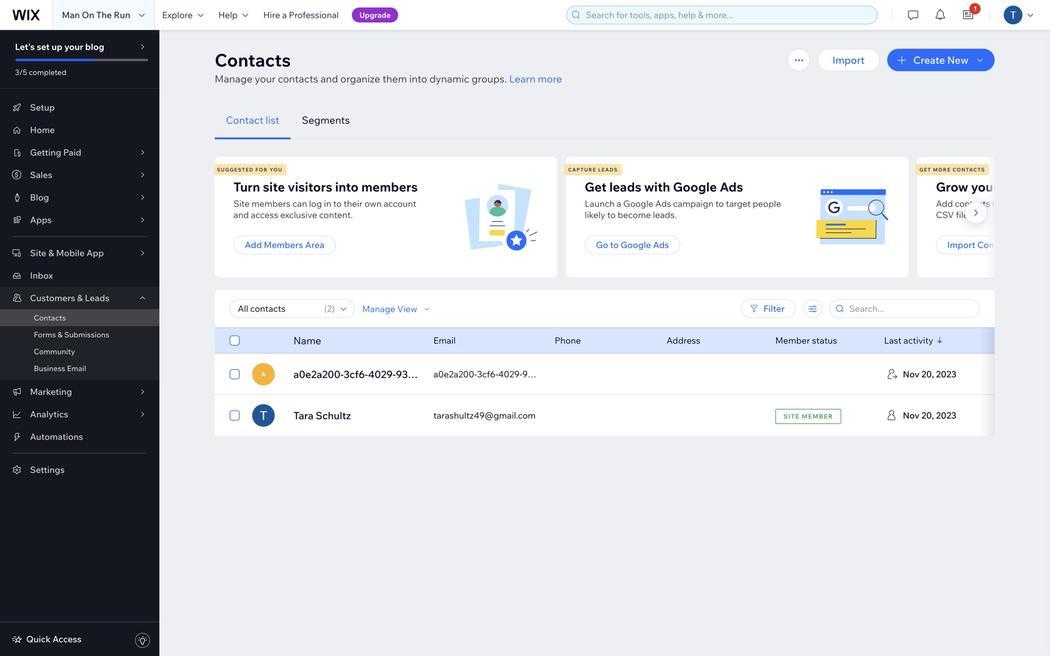 Task type: locate. For each thing, give the bounding box(es) containing it.
contacts inside button
[[978, 240, 1015, 250]]

1 vertical spatial and
[[234, 209, 249, 220]]

site for site & mobile app
[[30, 248, 46, 259]]

google down become
[[621, 240, 651, 250]]

site member
[[784, 413, 834, 421]]

ads inside button
[[653, 240, 669, 250]]

a right hire
[[282, 9, 287, 20]]

1 vertical spatial nov
[[903, 410, 920, 421]]

1 vertical spatial google
[[624, 198, 654, 209]]

your up by
[[972, 179, 999, 195]]

members up access at the top left
[[252, 198, 291, 209]]

0 vertical spatial and
[[321, 73, 338, 85]]

to right go
[[610, 240, 619, 250]]

community
[[34, 347, 75, 356]]

business email link
[[0, 360, 159, 377]]

1 horizontal spatial into
[[409, 73, 427, 85]]

manage inside popup button
[[362, 303, 396, 314]]

1 vertical spatial contacts
[[978, 240, 1015, 250]]

1 horizontal spatial manage
[[362, 303, 396, 314]]

0 vertical spatial nov 20, 2023
[[903, 369, 957, 380]]

community link
[[0, 343, 159, 360]]

1 horizontal spatial contacts
[[955, 198, 991, 209]]

tarashultz49@gmail.com
[[434, 410, 536, 421]]

1 horizontal spatial your
[[255, 73, 276, 85]]

contacts for contacts
[[34, 313, 66, 323]]

add
[[936, 198, 953, 209], [245, 240, 262, 250]]

hire a professional link
[[256, 0, 346, 30]]

2 vertical spatial view
[[908, 410, 931, 422]]

th
[[1047, 198, 1051, 209]]

1 nov 20, 2023 from the top
[[903, 369, 957, 380]]

1 horizontal spatial contacts
[[215, 49, 291, 71]]

a
[[282, 9, 287, 20], [617, 198, 622, 209]]

1 horizontal spatial and
[[321, 73, 338, 85]]

with
[[645, 179, 671, 195]]

ads up target
[[720, 179, 743, 195]]

turn
[[234, 179, 260, 195]]

1 2023 from the top
[[937, 369, 957, 380]]

to down launch
[[608, 209, 616, 220]]

1 vertical spatial manage
[[362, 303, 396, 314]]

to
[[333, 198, 342, 209], [716, 198, 724, 209], [608, 209, 616, 220], [610, 240, 619, 250]]

0 vertical spatial email
[[434, 335, 456, 346]]

1 vertical spatial 2023
[[937, 410, 957, 421]]

members up "account"
[[362, 179, 418, 195]]

2023
[[937, 369, 957, 380], [937, 410, 957, 421]]

1 vertical spatial 20,
[[922, 410, 935, 421]]

manage view
[[362, 303, 417, 314]]

1 vertical spatial &
[[77, 293, 83, 304]]

2 vertical spatial contacts
[[34, 313, 66, 323]]

1 vertical spatial into
[[335, 179, 359, 195]]

filter
[[764, 303, 785, 314]]

let's
[[15, 41, 35, 52]]

into up the their
[[335, 179, 359, 195]]

1 20, from the top
[[922, 369, 935, 380]]

add members area
[[245, 240, 325, 250]]

customers & leads button
[[0, 287, 159, 310]]

1 vertical spatial contacts
[[955, 198, 991, 209]]

0 horizontal spatial add
[[245, 240, 262, 250]]

1 horizontal spatial email
[[434, 335, 456, 346]]

google inside button
[[621, 240, 651, 250]]

view for first view link from the bottom
[[908, 410, 931, 422]]

access
[[251, 209, 278, 220]]

1 vertical spatial your
[[255, 73, 276, 85]]

to inside turn site visitors into members site members can log in to their own account and access exclusive content.
[[333, 198, 342, 209]]

google up become
[[624, 198, 654, 209]]

0 vertical spatial import
[[833, 54, 865, 66]]

1 vertical spatial site
[[30, 248, 46, 259]]

0 horizontal spatial contacts
[[278, 73, 318, 85]]

contacts manage your contacts and organize them into dynamic groups. learn more
[[215, 49, 562, 85]]

into inside contacts manage your contacts and organize them into dynamic groups. learn more
[[409, 73, 427, 85]]

manage right )
[[362, 303, 396, 314]]

get
[[585, 179, 607, 195]]

& inside dropdown button
[[77, 293, 83, 304]]

1 vertical spatial import
[[948, 240, 976, 250]]

quick access
[[26, 634, 82, 645]]

google
[[673, 179, 717, 195], [624, 198, 654, 209], [621, 240, 651, 250]]

0 horizontal spatial contacts
[[34, 313, 66, 323]]

nov 20, 2023
[[903, 369, 957, 380], [903, 410, 957, 421]]

0 vertical spatial add
[[936, 198, 953, 209]]

activity
[[904, 335, 934, 346]]

getting
[[30, 147, 61, 158]]

0 vertical spatial view link
[[893, 363, 946, 386]]

2 2023 from the top
[[937, 410, 957, 421]]

& right forms on the bottom
[[58, 330, 63, 340]]

1 horizontal spatial &
[[58, 330, 63, 340]]

create new
[[914, 54, 969, 66]]

0 horizontal spatial email
[[67, 364, 86, 373]]

apps
[[30, 214, 52, 225]]

import inside list
[[948, 240, 976, 250]]

member
[[776, 335, 810, 346], [802, 413, 834, 421]]

0 horizontal spatial members
[[252, 198, 291, 209]]

their
[[344, 198, 363, 209]]

site & mobile app
[[30, 248, 104, 259]]

your inside contacts manage your contacts and organize them into dynamic groups. learn more
[[255, 73, 276, 85]]

add down grow
[[936, 198, 953, 209]]

add left members
[[245, 240, 262, 250]]

tab list
[[215, 101, 995, 139]]

1 vertical spatial email
[[67, 364, 86, 373]]

contacts left by
[[955, 198, 991, 209]]

2 vertical spatial your
[[972, 179, 999, 195]]

0 horizontal spatial manage
[[215, 73, 253, 85]]

1 vertical spatial members
[[252, 198, 291, 209]]

the
[[96, 9, 112, 20]]

ads down leads.
[[653, 240, 669, 250]]

google up campaign
[[673, 179, 717, 195]]

create new button
[[888, 49, 995, 71]]

2 vertical spatial ads
[[653, 240, 669, 250]]

ads up leads.
[[656, 198, 671, 209]]

them
[[383, 73, 407, 85]]

name
[[294, 335, 321, 347]]

0 vertical spatial members
[[362, 179, 418, 195]]

& inside dropdown button
[[48, 248, 54, 259]]

2 horizontal spatial &
[[77, 293, 83, 304]]

you
[[270, 167, 283, 173]]

0 vertical spatial 20,
[[922, 369, 935, 380]]

0 vertical spatial site
[[234, 198, 250, 209]]

& left the leads
[[77, 293, 83, 304]]

0 vertical spatial 2023
[[937, 369, 957, 380]]

& left the mobile
[[48, 248, 54, 259]]

to left target
[[716, 198, 724, 209]]

2 horizontal spatial site
[[784, 413, 800, 421]]

0 horizontal spatial your
[[64, 41, 83, 52]]

2 vertical spatial &
[[58, 330, 63, 340]]

( 2 )
[[324, 303, 335, 314]]

email
[[434, 335, 456, 346], [67, 364, 86, 373]]

2 horizontal spatial your
[[972, 179, 999, 195]]

and left access at the top left
[[234, 209, 249, 220]]

nov
[[903, 369, 920, 380], [903, 410, 920, 421]]

0 vertical spatial your
[[64, 41, 83, 52]]

2 horizontal spatial contacts
[[978, 240, 1015, 250]]

business
[[34, 364, 65, 373]]

2 vertical spatial site
[[784, 413, 800, 421]]

contacts up the list
[[278, 73, 318, 85]]

tara
[[294, 410, 314, 422]]

1 vertical spatial view
[[908, 368, 931, 381]]

0 vertical spatial nov
[[903, 369, 920, 380]]

visitors
[[288, 179, 333, 195]]

can
[[293, 198, 307, 209]]

into inside turn site visitors into members site members can log in to their own account and access exclusive content.
[[335, 179, 359, 195]]

site for site member
[[784, 413, 800, 421]]

1 horizontal spatial import
[[948, 240, 976, 250]]

0 horizontal spatial import
[[833, 54, 865, 66]]

3/5
[[15, 68, 27, 77]]

and left "organize"
[[321, 73, 338, 85]]

contacts inside sidebar element
[[34, 313, 66, 323]]

None checkbox
[[230, 333, 240, 348]]

paid
[[63, 147, 81, 158]]

your right up on the top of page
[[64, 41, 83, 52]]

1 vertical spatial nov 20, 2023
[[903, 410, 957, 421]]

setup link
[[0, 96, 159, 119]]

manage up contact
[[215, 73, 253, 85]]

into right "them"
[[409, 73, 427, 85]]

list
[[213, 157, 1051, 278]]

learn
[[509, 73, 536, 85]]

target
[[726, 198, 751, 209]]

campaign
[[673, 198, 714, 209]]

your
[[64, 41, 83, 52], [255, 73, 276, 85], [972, 179, 999, 195]]

0 vertical spatial contacts
[[215, 49, 291, 71]]

0 vertical spatial view
[[397, 303, 417, 314]]

automations link
[[0, 426, 159, 448]]

sales
[[30, 169, 52, 180]]

0 horizontal spatial site
[[30, 248, 46, 259]]

1 horizontal spatial site
[[234, 198, 250, 209]]

member status
[[776, 335, 838, 346]]

import for import contacts
[[948, 240, 976, 250]]

getting paid
[[30, 147, 81, 158]]

inbox
[[30, 270, 53, 281]]

site inside dropdown button
[[30, 248, 46, 259]]

0 horizontal spatial &
[[48, 248, 54, 259]]

become
[[618, 209, 651, 220]]

0 vertical spatial into
[[409, 73, 427, 85]]

list containing turn site visitors into members
[[213, 157, 1051, 278]]

your up the list
[[255, 73, 276, 85]]

contacts down by
[[978, 240, 1015, 250]]

ads
[[720, 179, 743, 195], [656, 198, 671, 209], [653, 240, 669, 250]]

quick access button
[[11, 634, 82, 645]]

1 horizontal spatial a
[[617, 198, 622, 209]]

schultz
[[316, 410, 351, 422]]

customers
[[30, 293, 75, 304]]

1 vertical spatial add
[[245, 240, 262, 250]]

completed
[[29, 68, 66, 77]]

1 vertical spatial view link
[[893, 405, 946, 427]]

contacts inside contacts manage your contacts and organize them into dynamic groups. learn more
[[215, 49, 291, 71]]

your inside grow your contact l add contacts by importing th
[[972, 179, 999, 195]]

2
[[327, 303, 332, 314]]

0 horizontal spatial into
[[335, 179, 359, 195]]

access
[[53, 634, 82, 645]]

site inside turn site visitors into members site members can log in to their own account and access exclusive content.
[[234, 198, 250, 209]]

get leads with google ads launch a google ads campaign to target people likely to become leads.
[[585, 179, 782, 220]]

0 horizontal spatial a
[[282, 9, 287, 20]]

0 horizontal spatial and
[[234, 209, 249, 220]]

contacts up forms on the bottom
[[34, 313, 66, 323]]

analytics button
[[0, 403, 159, 426]]

None checkbox
[[230, 367, 240, 382], [230, 408, 240, 423], [230, 367, 240, 382], [230, 408, 240, 423]]

home link
[[0, 119, 159, 141]]

area
[[305, 240, 325, 250]]

marketing
[[30, 386, 72, 397]]

1 horizontal spatial add
[[936, 198, 953, 209]]

inbox link
[[0, 265, 159, 287]]

settings link
[[0, 459, 159, 482]]

contacts
[[215, 49, 291, 71], [978, 240, 1015, 250], [34, 313, 66, 323]]

add members area button
[[234, 236, 336, 255]]

contacts down hire
[[215, 49, 291, 71]]

a down leads
[[617, 198, 622, 209]]

2023 for first view link from the bottom
[[937, 410, 957, 421]]

0 vertical spatial contacts
[[278, 73, 318, 85]]

last
[[885, 335, 902, 346]]

add inside grow your contact l add contacts by importing th
[[936, 198, 953, 209]]

more
[[538, 73, 562, 85]]

suggested for you
[[217, 167, 283, 173]]

0 vertical spatial ads
[[720, 179, 743, 195]]

to right the in
[[333, 198, 342, 209]]

0 vertical spatial manage
[[215, 73, 253, 85]]

on
[[82, 9, 94, 20]]

2 vertical spatial google
[[621, 240, 651, 250]]

&
[[48, 248, 54, 259], [77, 293, 83, 304], [58, 330, 63, 340]]

0 vertical spatial &
[[48, 248, 54, 259]]

1 vertical spatial a
[[617, 198, 622, 209]]



Task type: vqa. For each thing, say whether or not it's contained in the screenshot.
branded at the bottom left
no



Task type: describe. For each thing, give the bounding box(es) containing it.
capture leads
[[568, 167, 618, 173]]

run
[[114, 9, 130, 20]]

contact
[[226, 114, 264, 126]]

launch
[[585, 198, 615, 209]]

2 nov 20, 2023 from the top
[[903, 410, 957, 421]]

leads
[[598, 167, 618, 173]]

tab list containing contact list
[[215, 101, 995, 139]]

customers & leads
[[30, 293, 110, 304]]

tara schultz image
[[252, 405, 275, 427]]

Search for tools, apps, help & more... field
[[582, 6, 874, 24]]

in
[[324, 198, 331, 209]]

by
[[993, 198, 1003, 209]]

grow
[[936, 179, 969, 195]]

dynamic
[[430, 73, 470, 85]]

sidebar element
[[0, 30, 159, 657]]

2023 for second view link from the bottom
[[937, 369, 957, 380]]

getting paid button
[[0, 141, 159, 164]]

go
[[596, 240, 608, 250]]

0 vertical spatial member
[[776, 335, 810, 346]]

upgrade
[[360, 10, 391, 20]]

explore
[[162, 9, 193, 20]]

Search... field
[[846, 300, 976, 318]]

your inside sidebar element
[[64, 41, 83, 52]]

& for site
[[48, 248, 54, 259]]

& for forms
[[58, 330, 63, 340]]

a inside get leads with google ads launch a google ads campaign to target people likely to become leads.
[[617, 198, 622, 209]]

blog button
[[0, 186, 159, 209]]

for
[[256, 167, 268, 173]]

segments
[[302, 114, 350, 126]]

site & mobile app button
[[0, 242, 159, 265]]

filter button
[[741, 300, 796, 318]]

grow your contact l add contacts by importing th
[[936, 179, 1051, 220]]

capture
[[568, 167, 597, 173]]

importing
[[1005, 198, 1045, 209]]

1 nov from the top
[[903, 369, 920, 380]]

mobile
[[56, 248, 85, 259]]

help button
[[211, 0, 256, 30]]

email inside business email link
[[67, 364, 86, 373]]

phone
[[555, 335, 581, 346]]

business email
[[34, 364, 86, 373]]

2 view link from the top
[[893, 405, 946, 427]]

man
[[62, 9, 80, 20]]

forms & submissions link
[[0, 326, 159, 343]]

home
[[30, 124, 55, 135]]

import for import
[[833, 54, 865, 66]]

professional
[[289, 9, 339, 20]]

go to google ads button
[[585, 236, 681, 255]]

help
[[218, 9, 238, 20]]

& for customers
[[77, 293, 83, 304]]

1 horizontal spatial members
[[362, 179, 418, 195]]

more
[[934, 167, 951, 173]]

contacts inside grow your contact l add contacts by importing th
[[955, 198, 991, 209]]

import button
[[818, 49, 880, 71]]

0 vertical spatial a
[[282, 9, 287, 20]]

manage view button
[[362, 303, 432, 315]]

)
[[332, 303, 335, 314]]

1 vertical spatial member
[[802, 413, 834, 421]]

contacts link
[[0, 310, 159, 326]]

tara schultz
[[294, 410, 351, 422]]

list
[[266, 114, 279, 126]]

and inside turn site visitors into members site members can log in to their own account and access exclusive content.
[[234, 209, 249, 220]]

content.
[[319, 209, 353, 220]]

2 20, from the top
[[922, 410, 935, 421]]

log
[[309, 198, 322, 209]]

hire a professional
[[263, 9, 339, 20]]

sales button
[[0, 164, 159, 186]]

view inside popup button
[[397, 303, 417, 314]]

contacts for contacts manage your contacts and organize them into dynamic groups. learn more
[[215, 49, 291, 71]]

upgrade button
[[352, 8, 398, 23]]

contacts
[[953, 167, 986, 173]]

1 vertical spatial ads
[[656, 198, 671, 209]]

get
[[920, 167, 932, 173]]

turn site visitors into members site members can log in to their own account and access exclusive content.
[[234, 179, 418, 220]]

Unsaved view field
[[234, 300, 321, 318]]

app
[[87, 248, 104, 259]]

2 nov from the top
[[903, 410, 920, 421]]

hire
[[263, 9, 280, 20]]

manage inside contacts manage your contacts and organize them into dynamic groups. learn more
[[215, 73, 253, 85]]

contact list button
[[215, 101, 291, 139]]

add inside 'button'
[[245, 240, 262, 250]]

0 vertical spatial google
[[673, 179, 717, 195]]

1 view link from the top
[[893, 363, 946, 386]]

address
[[667, 335, 701, 346]]

contacts inside contacts manage your contacts and organize them into dynamic groups. learn more
[[278, 73, 318, 85]]

1
[[974, 5, 977, 13]]

segments button
[[291, 101, 361, 139]]

settings
[[30, 465, 65, 476]]

learn more button
[[509, 71, 562, 86]]

leads
[[85, 293, 110, 304]]

view for second view link from the bottom
[[908, 368, 931, 381]]

automations
[[30, 431, 83, 442]]

quick
[[26, 634, 51, 645]]

to inside button
[[610, 240, 619, 250]]

own
[[365, 198, 382, 209]]

contact list
[[226, 114, 279, 126]]

and inside contacts manage your contacts and organize them into dynamic groups. learn more
[[321, 73, 338, 85]]

go to google ads
[[596, 240, 669, 250]]

last activity
[[885, 335, 934, 346]]

contact
[[1001, 179, 1047, 195]]

exclusive
[[280, 209, 317, 220]]



